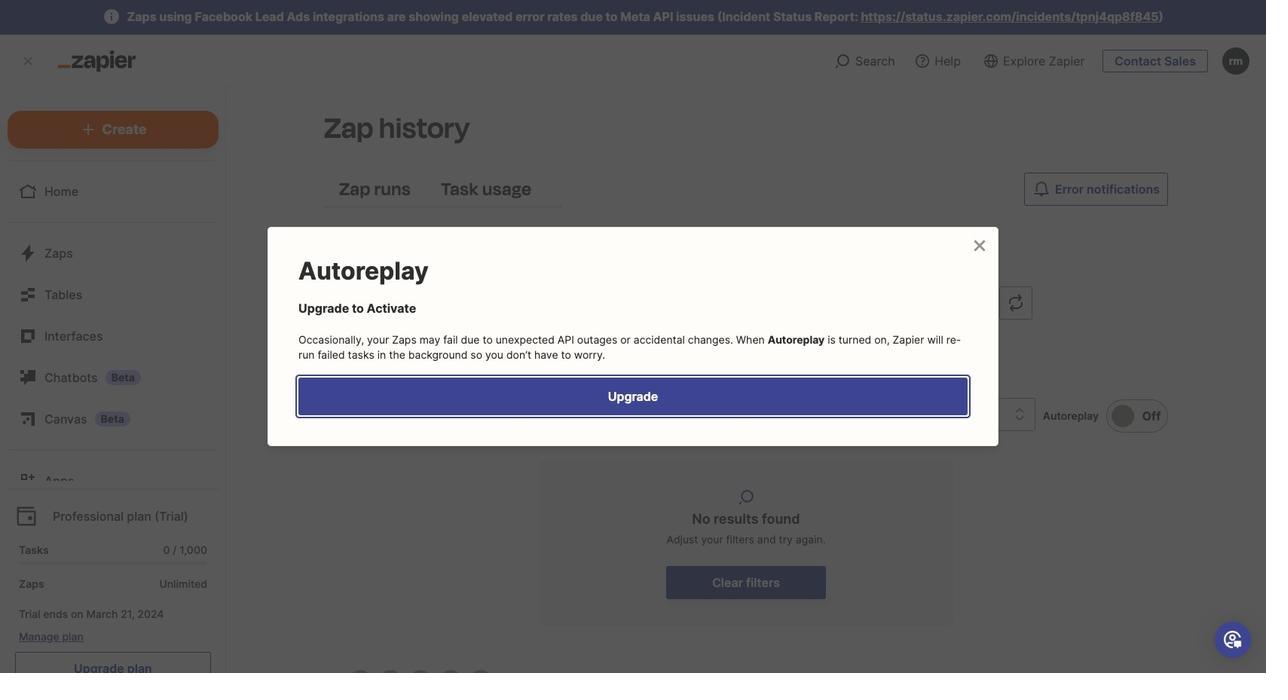 Task type: describe. For each thing, give the bounding box(es) containing it.
ads
[[287, 9, 310, 24]]

-
[[506, 343, 511, 358]]

contact
[[1115, 53, 1161, 68]]

0 / 1,000
[[163, 543, 207, 556]]

meta
[[620, 9, 650, 24]]

clear filters
[[712, 575, 780, 590]]

2024
[[137, 607, 164, 620]]

upgrade for upgrade
[[608, 389, 658, 404]]

accidental
[[634, 333, 685, 346]]

search
[[855, 53, 895, 68]]

error notifications
[[1055, 181, 1160, 196]]

manage plan
[[19, 630, 84, 643]]

usage
[[483, 176, 532, 202]]

zap runs link
[[324, 170, 426, 208]]

help
[[935, 53, 961, 68]]

all
[[975, 344, 987, 357]]

off
[[1142, 408, 1161, 423]]

outages
[[577, 333, 617, 346]]

error
[[515, 9, 545, 24]]

chatbots
[[44, 370, 98, 385]]

to inside is turned on, zapier will re- run failed tasks in the background so you don't have to worry.
[[561, 348, 571, 361]]

Task Search text field
[[355, 239, 577, 270]]

interfaces link
[[9, 317, 217, 355]]

integrations
[[313, 9, 384, 24]]

manage your account and search apps form
[[834, 34, 1251, 194]]

contact sales
[[1115, 53, 1196, 68]]

zaps right "info" icon
[[127, 9, 156, 24]]

task usage
[[441, 176, 532, 202]]

beta for chatbots
[[111, 371, 135, 383]]

apps
[[44, 473, 74, 488]]

upgrade link
[[298, 378, 968, 415]]

professional
[[53, 508, 124, 524]]

interfaces
[[44, 328, 103, 343]]

rare man image
[[1221, 46, 1251, 76]]

will
[[927, 333, 943, 346]]

in
[[377, 348, 386, 361]]

unexpected
[[496, 333, 555, 346]]

21,
[[121, 607, 135, 620]]

task
[[441, 176, 479, 202]]

beta for canvas
[[101, 412, 124, 425]]

(trial)
[[155, 508, 188, 524]]

report:
[[815, 9, 858, 24]]

0 horizontal spatial api
[[558, 333, 574, 346]]

zaps up the on the bottom of page
[[392, 333, 417, 346]]

on
[[71, 607, 83, 620]]

1 horizontal spatial api
[[653, 9, 673, 24]]

turned
[[839, 333, 871, 346]]

elevated
[[462, 9, 513, 24]]

runs
[[374, 176, 411, 202]]

canvas
[[44, 411, 87, 426]]

filters inside button
[[746, 575, 780, 590]]

tables
[[44, 287, 82, 302]]

filter by zapier logo image
[[781, 346, 791, 356]]

zaps link
[[9, 234, 217, 272]]

history
[[379, 108, 470, 149]]

explore zapier
[[1003, 53, 1085, 68]]

by
[[833, 343, 847, 358]]

to left meta
[[606, 9, 618, 24]]

home
[[44, 184, 78, 199]]

professional plan (trial)
[[53, 508, 188, 524]]

zap history
[[324, 108, 470, 149]]

0 horizontal spatial due
[[461, 333, 480, 346]]

0
[[163, 543, 170, 556]]

filter by zapier button
[[766, 334, 930, 368]]

upgrade to activate
[[298, 301, 416, 316]]

changes.
[[688, 333, 733, 346]]

showing
[[409, 9, 459, 24]]

go to the zapier homepage image
[[57, 50, 136, 71]]

fail
[[443, 333, 458, 346]]

used 0 of infinity zaps element
[[19, 576, 207, 591]]

again.
[[796, 533, 826, 545]]

occasionally,
[[298, 333, 364, 346]]

when
[[736, 333, 765, 346]]

this month: 03/01/2024 - 03/07/2024
[[363, 343, 582, 358]]

zap runs
[[339, 176, 411, 202]]

this
[[363, 343, 388, 358]]

failed
[[318, 348, 345, 361]]

are
[[387, 9, 406, 24]]

help link
[[910, 34, 965, 87]]

clear for clear filters
[[712, 575, 743, 590]]

facebook
[[195, 9, 252, 24]]

notifications
[[1087, 181, 1160, 196]]

zapier inside button
[[851, 343, 887, 358]]



Task type: vqa. For each thing, say whether or not it's contained in the screenshot.
left incomplete icon
no



Task type: locate. For each thing, give the bounding box(es) containing it.
filters inside no results found adjust your filters and try again.
[[726, 533, 754, 545]]

error notifications link
[[1024, 172, 1168, 205]]

1 horizontal spatial your
[[701, 533, 723, 545]]

contact sales link
[[1103, 49, 1208, 72]]

info element
[[102, 7, 120, 25]]

1 horizontal spatial upgrade
[[608, 389, 658, 404]]

zapier right explore
[[1049, 53, 1085, 68]]

the
[[389, 348, 405, 361]]

plan for manage
[[62, 630, 84, 643]]

1 vertical spatial zap
[[339, 176, 371, 202]]

0 vertical spatial zap
[[324, 108, 374, 149]]

0 horizontal spatial plan
[[62, 630, 84, 643]]

0 vertical spatial due
[[580, 9, 603, 24]]

beta right canvas
[[101, 412, 124, 425]]

0 vertical spatial autoreplay
[[298, 256, 429, 286]]

zapier inside is turned on, zapier will re- run failed tasks in the background so you don't have to worry.
[[893, 333, 924, 346]]

march
[[86, 607, 118, 620]]

your inside no results found adjust your filters and try again.
[[701, 533, 723, 545]]

clear all
[[945, 344, 987, 357]]

tasks
[[348, 348, 374, 361]]

don't
[[506, 348, 531, 361]]

plan for professional
[[127, 508, 151, 524]]

zap up zap runs link
[[324, 108, 374, 149]]

beta down interfaces link
[[111, 371, 135, 383]]

explore zapier link
[[978, 34, 1090, 87]]

0 horizontal spatial your
[[367, 333, 389, 346]]

0 vertical spatial your
[[367, 333, 389, 346]]

upgrade for upgrade to activate
[[298, 301, 349, 316]]

zaps inside zaps link
[[44, 245, 73, 260]]

0 horizontal spatial autoreplay
[[298, 256, 429, 286]]

your up in
[[367, 333, 389, 346]]

clear for clear all
[[945, 344, 972, 357]]

adjust
[[667, 533, 698, 545]]

1 vertical spatial your
[[701, 533, 723, 545]]

0 horizontal spatial zapier
[[851, 343, 887, 358]]

sales
[[1164, 53, 1196, 68]]

background
[[408, 348, 468, 361]]

api right meta
[[653, 9, 673, 24]]

no results found adjust your filters and try again.
[[667, 511, 826, 545]]

filters down results
[[726, 533, 754, 545]]

run
[[298, 348, 315, 361]]

site links element
[[0, 88, 226, 673]]

1,000
[[179, 543, 207, 556]]

to
[[606, 9, 618, 24], [352, 301, 364, 316], [483, 333, 493, 346], [561, 348, 571, 361]]

0 vertical spatial upgrade
[[298, 301, 349, 316]]

1 horizontal spatial due
[[580, 9, 603, 24]]

no
[[692, 511, 710, 527]]

upgrade
[[298, 301, 349, 316], [608, 389, 658, 404]]

0 vertical spatial beta
[[111, 371, 135, 383]]

2 horizontal spatial autoreplay
[[1043, 409, 1099, 422]]

zap inside zap runs link
[[339, 176, 371, 202]]

1 horizontal spatial plan
[[127, 508, 151, 524]]

zap
[[324, 108, 374, 149], [339, 176, 371, 202]]

clear all link
[[945, 344, 987, 357]]

1 vertical spatial clear
[[712, 575, 743, 590]]

rm
[[1229, 54, 1243, 67]]

zap for zap history
[[324, 108, 374, 149]]

zapier right "by"
[[851, 343, 887, 358]]

2 vertical spatial autoreplay
[[1043, 409, 1099, 422]]

filter
[[801, 343, 830, 358]]

clear down no results found adjust your filters and try again.
[[712, 575, 743, 590]]

1 vertical spatial filters
[[746, 575, 780, 590]]

0 vertical spatial filters
[[726, 533, 754, 545]]

upgrade up occasionally,
[[298, 301, 349, 316]]

2 horizontal spatial zapier
[[1049, 53, 1085, 68]]

create button
[[8, 111, 219, 148]]

info image
[[102, 7, 120, 25]]

worry.
[[574, 348, 605, 361]]

zapier right on,
[[893, 333, 924, 346]]

0 vertical spatial plan
[[127, 508, 151, 524]]

activate
[[367, 301, 416, 316]]

tasks
[[19, 543, 49, 556]]

redrum button
[[633, 334, 758, 368]]

or
[[620, 333, 631, 346]]

occasionally, your zaps may fail due to unexpected api outages or accidental changes. when autoreplay
[[298, 333, 825, 346]]

filters down and
[[746, 575, 780, 590]]

zapier inside manage your account and search apps form
[[1049, 53, 1085, 68]]

)
[[1159, 9, 1164, 24]]

upgrade inside upgrade link
[[608, 389, 658, 404]]

0 vertical spatial clear
[[945, 344, 972, 357]]

03/07/2024
[[515, 343, 582, 358]]

api
[[653, 9, 673, 24], [558, 333, 574, 346]]

beta
[[111, 371, 135, 383], [101, 412, 124, 425]]

plan
[[127, 508, 151, 524], [62, 630, 84, 643]]

plan down on
[[62, 630, 84, 643]]

1 vertical spatial due
[[461, 333, 480, 346]]

your down no
[[701, 533, 723, 545]]

rates
[[547, 9, 578, 24]]

explore
[[1003, 53, 1045, 68]]

zaps up trial
[[19, 577, 44, 590]]

on,
[[874, 333, 890, 346]]

autoreplay
[[298, 256, 429, 286], [768, 333, 825, 346], [1043, 409, 1099, 422]]

clear left "all"
[[945, 344, 972, 357]]

clear inside button
[[712, 575, 743, 590]]

have
[[534, 348, 558, 361]]

filters
[[726, 533, 754, 545], [746, 575, 780, 590]]

unlimited
[[159, 577, 207, 590]]

home link
[[9, 172, 217, 210]]

professional plan (trial) region
[[8, 481, 219, 673]]

1 vertical spatial api
[[558, 333, 574, 346]]

1 vertical spatial beta
[[101, 412, 124, 425]]

manage plan link
[[19, 629, 207, 644]]

found
[[762, 511, 800, 527]]

ends
[[43, 607, 68, 620]]

to left activate
[[352, 301, 364, 316]]

apps link
[[9, 462, 217, 499]]

zaps inside used 0 of infinity zaps element
[[19, 577, 44, 590]]

1 vertical spatial autoreplay
[[768, 333, 825, 346]]

1 vertical spatial upgrade
[[608, 389, 658, 404]]

issues
[[676, 9, 714, 24]]

results
[[714, 511, 759, 527]]

due right rates
[[580, 9, 603, 24]]

trial
[[19, 607, 40, 620]]

1 vertical spatial plan
[[62, 630, 84, 643]]

1 horizontal spatial zapier
[[893, 333, 924, 346]]

manage
[[19, 630, 59, 643]]

plan left (trial)
[[127, 508, 151, 524]]

using
[[159, 9, 192, 24]]

filter by zapier
[[801, 343, 887, 358]]

lead
[[255, 9, 284, 24]]

re-
[[946, 333, 961, 346]]

used 0 of 1000 tasks element
[[19, 542, 207, 557]]

1 horizontal spatial autoreplay
[[768, 333, 825, 346]]

your
[[367, 333, 389, 346], [701, 533, 723, 545]]

/
[[173, 543, 177, 556]]

api up have
[[558, 333, 574, 346]]

trial ends on march 21, 2024
[[19, 607, 164, 620]]

create
[[102, 121, 147, 137]]

upgrade down is turned on, zapier will re- run failed tasks in the background so you don't have to worry.
[[608, 389, 658, 404]]

plan inside manage plan link
[[62, 630, 84, 643]]

0 vertical spatial api
[[653, 9, 673, 24]]

is turned on, zapier will re- run failed tasks in the background so you don't have to worry.
[[298, 333, 961, 361]]

status
[[773, 9, 812, 24]]

clear
[[945, 344, 972, 357], [712, 575, 743, 590]]

to down occasionally, your zaps may fail due to unexpected api outages or accidental changes. when autoreplay
[[561, 348, 571, 361]]

zap left runs at the left of page
[[339, 176, 371, 202]]

redrum
[[671, 343, 715, 358]]

1 horizontal spatial clear
[[945, 344, 972, 357]]

clear filters button
[[667, 566, 826, 599]]

due up the so
[[461, 333, 480, 346]]

task usage link
[[426, 170, 547, 208]]

refresh image
[[1007, 294, 1025, 312]]

zaps up tables
[[44, 245, 73, 260]]

0 horizontal spatial upgrade
[[298, 301, 349, 316]]

to up you
[[483, 333, 493, 346]]

zap for zap runs
[[339, 176, 371, 202]]

03/01/2024
[[436, 343, 502, 358]]

open intercom messenger image
[[1224, 631, 1242, 649]]

0 horizontal spatial clear
[[712, 575, 743, 590]]

tables link
[[9, 276, 217, 313]]



